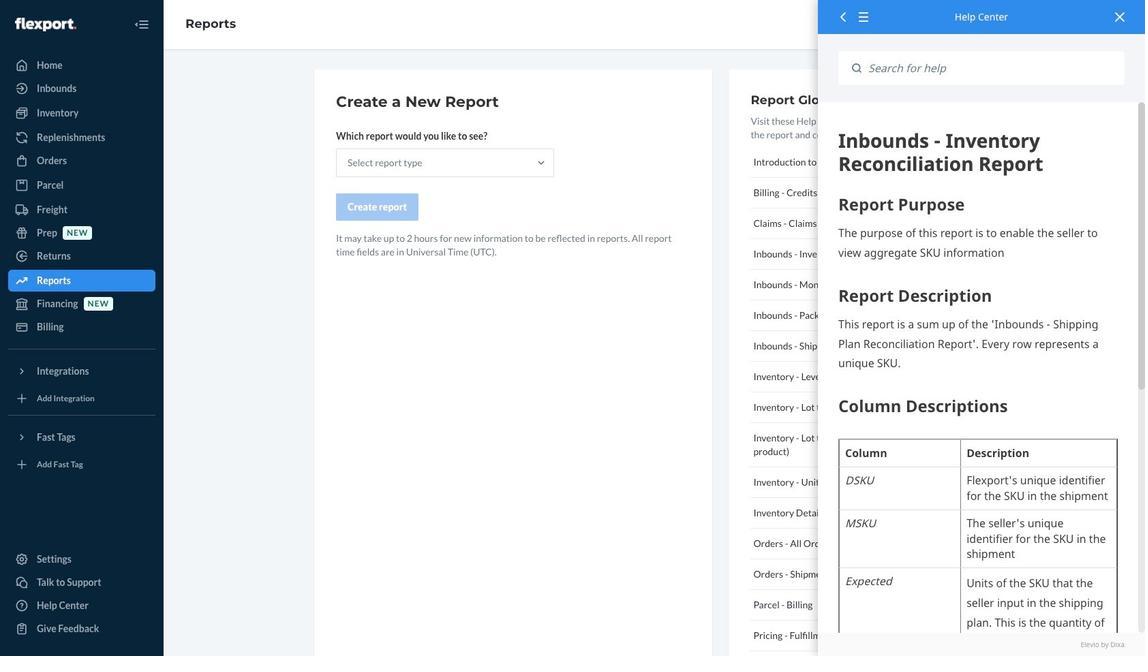 Task type: locate. For each thing, give the bounding box(es) containing it.
flexport logo image
[[15, 18, 76, 31]]



Task type: vqa. For each thing, say whether or not it's contained in the screenshot.
cost. in the right of the page
no



Task type: describe. For each thing, give the bounding box(es) containing it.
close navigation image
[[134, 16, 150, 33]]

Search search field
[[862, 51, 1125, 85]]



